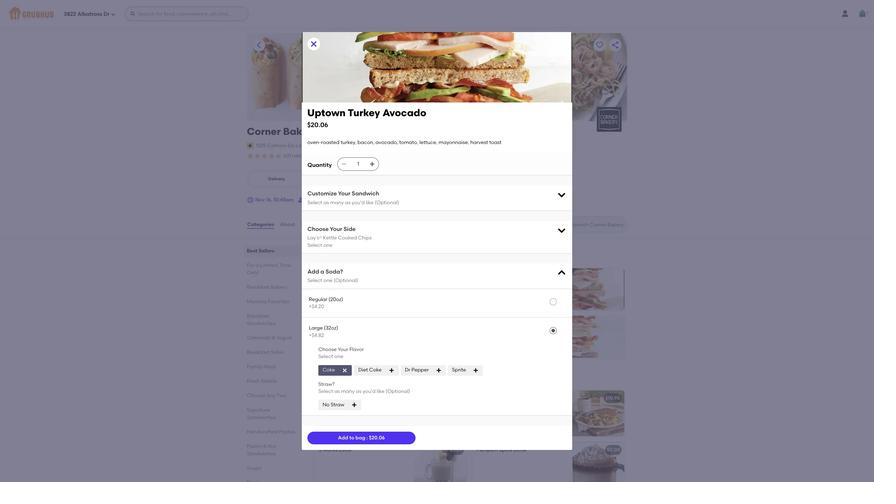Task type: vqa. For each thing, say whether or not it's contained in the screenshot.
Lemonade related to 32 Fl Oz Tractor Organic Lemonade
no



Task type: locate. For each thing, give the bounding box(es) containing it.
0 horizontal spatial $20.06
[[307, 121, 328, 129]]

fresh
[[247, 378, 260, 384], [338, 412, 351, 418]]

turkey,
[[341, 139, 356, 145]]

only!
[[247, 270, 259, 276], [383, 374, 403, 383]]

select for choose
[[318, 354, 333, 360]]

for down best sellers tab
[[247, 262, 254, 268]]

(optional) up of
[[386, 388, 410, 394]]

0 horizontal spatial limited
[[260, 262, 278, 268]]

one for a
[[323, 278, 333, 284]]

2 vertical spatial one
[[334, 354, 343, 360]]

(20oz)
[[329, 296, 343, 302]]

breakfast down morning
[[247, 313, 270, 319]]

select for customize
[[307, 200, 322, 206]]

1 vertical spatial fresh
[[338, 412, 351, 418]]

handcrafted pastas tab
[[247, 428, 296, 436]]

2 sandwiches from the top
[[247, 415, 276, 421]]

oatmeals
[[247, 335, 271, 341]]

1 vertical spatial (optional)
[[334, 278, 358, 284]]

0 vertical spatial turkey
[[348, 107, 380, 119]]

breakfast
[[247, 284, 270, 290], [247, 313, 270, 319], [247, 349, 270, 355]]

best sellers inside best sellers tab
[[247, 248, 274, 254]]

sellers inside tab
[[259, 248, 274, 254]]

1 vertical spatial one
[[323, 278, 333, 284]]

& for yogurt
[[272, 335, 275, 341]]

select down "straw?"
[[318, 388, 333, 394]]

0 horizontal spatial turkey
[[348, 107, 380, 119]]

nov 16, 10:45am
[[255, 197, 294, 203]]

blueberry up cream, on the left bottom
[[319, 405, 341, 411]]

(optional) inside add a soda? select one (optional)
[[334, 278, 358, 284]]

diet
[[358, 367, 368, 373]]

1 vertical spatial choose
[[318, 347, 337, 353]]

0 horizontal spatial for
[[247, 262, 254, 268]]

sandwiches for breakfast
[[247, 321, 276, 326]]

& left yogurt
[[272, 335, 275, 341]]

turkey inside uptown turkey avocado $20.06
[[348, 107, 380, 119]]

bakery inside tab
[[271, 284, 287, 290]]

0 horizontal spatial dr
[[104, 11, 110, 17]]

your for sandwich
[[338, 190, 350, 197]]

star icon image
[[247, 152, 254, 160], [254, 152, 261, 160], [261, 152, 268, 160], [268, 152, 275, 160], [275, 152, 282, 160], [275, 152, 282, 160]]

spice
[[499, 447, 512, 453]]

uptown turkey avocado $20.06
[[307, 107, 427, 129]]

1 vertical spatial like
[[377, 388, 385, 394]]

avocado inside uptown turkey avocado $20.06
[[383, 107, 427, 119]]

subscription pass image
[[247, 143, 254, 149]]

1 horizontal spatial dr
[[405, 367, 410, 373]]

0 vertical spatial $20.06
[[307, 121, 328, 129]]

1 horizontal spatial $20.06
[[369, 435, 385, 441]]

soups
[[247, 465, 261, 471]]

1 horizontal spatial avocado
[[546, 287, 568, 293]]

reviews button
[[301, 212, 321, 237]]

you'd inside customize your sandwich select as many as you'd like (optional)
[[352, 200, 365, 206]]

latte right spice
[[514, 447, 526, 453]]

whipped
[[368, 405, 390, 411]]

blueberry for blueberry pancakes
[[319, 395, 342, 401]]

best down lay's®
[[313, 246, 329, 255]]

0 horizontal spatial only!
[[247, 270, 259, 276]]

sides
[[271, 349, 283, 355]]

oatmeals & yogurt
[[247, 335, 292, 341]]

s'mores latte
[[319, 447, 352, 453]]

a left soda?
[[320, 268, 324, 275]]

your inside the choose your flavor select one
[[338, 347, 348, 353]]

select inside the choose your flavor select one
[[318, 354, 333, 360]]

option group
[[247, 170, 368, 188]]

1 horizontal spatial turkey
[[529, 287, 545, 293]]

limited down the diet
[[334, 374, 362, 383]]

signature sandwiches tab
[[247, 406, 296, 421]]

camino
[[267, 143, 287, 149]]

0 vertical spatial limited
[[260, 262, 278, 268]]

0 horizontal spatial fresh
[[247, 378, 260, 384]]

select inside the straw? select as many as you'd like (optional)
[[318, 388, 333, 394]]

uptown for uptown turkey avocado $20.06
[[307, 107, 346, 119]]

0 vertical spatial dr
[[104, 11, 110, 17]]

best sellers down "kettle"
[[313, 246, 356, 255]]

select down customize
[[307, 200, 322, 206]]

1 vertical spatial you'd
[[363, 388, 376, 394]]

your up "kettle"
[[330, 226, 342, 232]]

family
[[247, 364, 263, 370]]

sellers up for a limited time only! tab
[[259, 248, 274, 254]]

Input item quantity number field
[[350, 158, 366, 170]]

a inside add a soda? select one (optional)
[[320, 268, 324, 275]]

select inside choose your side lay's® kettle cooked chips select one
[[307, 242, 322, 248]]

0 horizontal spatial order
[[335, 197, 348, 203]]

0 horizontal spatial &
[[263, 443, 267, 449]]

1 button
[[858, 7, 868, 20]]

1 horizontal spatial time
[[363, 374, 381, 383]]

sandwiches down panini
[[247, 451, 276, 457]]

best sellers up for a limited time only! tab
[[247, 248, 274, 254]]

blueberry inside blueberry compote, whipped cream, fresh blueberries on top of our buttermilk pancakes
[[319, 405, 341, 411]]

correct
[[415, 154, 431, 158]]

straw?
[[318, 381, 335, 387]]

1 horizontal spatial order
[[432, 154, 443, 158]]

$20.06 up oven-
[[307, 121, 328, 129]]

bakery
[[283, 125, 317, 137], [271, 284, 287, 290]]

1 horizontal spatial coke
[[369, 367, 382, 373]]

one
[[323, 242, 333, 248], [323, 278, 333, 284], [334, 354, 343, 360]]

0 vertical spatial choose
[[307, 226, 329, 232]]

many up blueberry pancakes
[[341, 388, 355, 394]]

best up for a limited time only! tab
[[247, 248, 257, 254]]

sandwiches down signature at the bottom
[[247, 415, 276, 421]]

family meal tab
[[247, 363, 296, 371]]

1 horizontal spatial only!
[[383, 374, 403, 383]]

1 vertical spatial breakfast
[[247, 313, 270, 319]]

best sellers for best
[[247, 248, 274, 254]]

1 vertical spatial sandwiches
[[247, 415, 276, 421]]

1 horizontal spatial latte
[[514, 447, 526, 453]]

pumpkin spice latte
[[477, 447, 526, 453]]

choose any two tab
[[247, 392, 296, 399]]

1 vertical spatial uptown
[[509, 287, 528, 293]]

blueberry for blueberry compote, whipped cream, fresh blueberries on top of our buttermilk pancakes
[[319, 405, 341, 411]]

add left to
[[338, 435, 348, 441]]

breakfast sandwiches tab
[[247, 312, 296, 327]]

pumpkin
[[477, 447, 498, 453]]

1 blueberry from the top
[[319, 395, 342, 401]]

0 vertical spatial for a limited time only!
[[247, 262, 291, 276]]

best sellers for for
[[313, 246, 356, 255]]

for a limited time only! up breakfast bakery
[[247, 262, 291, 276]]

order
[[432, 154, 443, 158], [335, 197, 348, 203]]

limited inside tab
[[260, 262, 278, 268]]

rustic italian $13.38
[[320, 335, 351, 349]]

latte down to
[[339, 447, 352, 453]]

toast
[[489, 139, 502, 145]]

breakfast up morning
[[247, 284, 270, 290]]

breakfast sides
[[247, 349, 283, 355]]

1 horizontal spatial a
[[320, 268, 324, 275]]

oven-roasted turkey, bacon, avocado, tomato, lettuce, mayonnaise, harvest toast
[[307, 139, 502, 145]]

choose your side lay's® kettle cooked chips select one
[[307, 226, 372, 248]]

0 vertical spatial your
[[338, 190, 350, 197]]

3822
[[64, 11, 76, 17]]

handcrafted pastas
[[247, 429, 295, 435]]

0 vertical spatial you'd
[[352, 200, 365, 206]]

choose your flavor select one
[[318, 347, 364, 360]]

choose for flavor
[[318, 347, 337, 353]]

0 horizontal spatial a
[[256, 262, 259, 268]]

time down diet coke on the left bottom
[[363, 374, 381, 383]]

svg image inside "1" button
[[858, 10, 867, 18]]

0 vertical spatial bakery
[[283, 125, 317, 137]]

you'd up whipped
[[363, 388, 376, 394]]

dr left pepper
[[405, 367, 410, 373]]

0 vertical spatial avocado
[[383, 107, 427, 119]]

breakfast down oatmeals
[[247, 349, 270, 355]]

one down rustic italian $13.38
[[334, 354, 343, 360]]

as up blueberry pancakes
[[334, 388, 340, 394]]

1 vertical spatial for
[[313, 374, 325, 383]]

(optional) down sandwich on the top left
[[375, 200, 399, 206]]

bakery up la
[[283, 125, 317, 137]]

tab
[[247, 479, 296, 482]]

select up regular at left bottom
[[307, 278, 322, 284]]

1 vertical spatial many
[[341, 388, 355, 394]]

soda?
[[326, 268, 343, 275]]

order inside button
[[335, 197, 348, 203]]

2 blueberry from the top
[[319, 405, 341, 411]]

choose inside the choose your flavor select one
[[318, 347, 337, 353]]

1 vertical spatial blueberry
[[319, 405, 341, 411]]

3 breakfast from the top
[[247, 349, 270, 355]]

1 sandwiches from the top
[[247, 321, 276, 326]]

limited down best sellers tab
[[260, 262, 278, 268]]

coke right the diet
[[369, 367, 382, 373]]

1 vertical spatial for a limited time only!
[[313, 374, 403, 383]]

0 horizontal spatial best
[[247, 248, 257, 254]]

pastas
[[279, 429, 295, 435]]

0 vertical spatial (optional)
[[375, 200, 399, 206]]

like inside the straw? select as many as you'd like (optional)
[[377, 388, 385, 394]]

soups tab
[[247, 465, 296, 472]]

0 horizontal spatial avocado
[[383, 107, 427, 119]]

add left soda?
[[307, 268, 319, 275]]

1 horizontal spatial best sellers
[[313, 246, 356, 255]]

best for for
[[313, 246, 329, 255]]

0 vertical spatial uptown
[[307, 107, 346, 119]]

one down "kettle"
[[323, 242, 333, 248]]

select down lay's®
[[307, 242, 322, 248]]

as up compote,
[[356, 388, 361, 394]]

choose down rustic at left
[[318, 347, 337, 353]]

quantity
[[307, 162, 332, 169]]

2 breakfast from the top
[[247, 313, 270, 319]]

pancakes up compote,
[[343, 395, 367, 401]]

your inside choose your side lay's® kettle cooked chips select one
[[330, 226, 342, 232]]

svg image inside nov 16, 10:45am 'button'
[[247, 197, 254, 204]]

& inside 'panini & hot sandwiches'
[[263, 443, 267, 449]]

1 vertical spatial order
[[335, 197, 348, 203]]

one down soda?
[[323, 278, 333, 284]]

0 horizontal spatial add
[[307, 268, 319, 275]]

as right group
[[345, 200, 351, 206]]

uptown inside uptown turkey avocado $20.06
[[307, 107, 346, 119]]

1 vertical spatial bakery
[[271, 284, 287, 290]]

0 vertical spatial one
[[323, 242, 333, 248]]

$20.06 right :
[[369, 435, 385, 441]]

0 vertical spatial sandwiches
[[247, 321, 276, 326]]

blueberry up 'no straw'
[[319, 395, 342, 401]]

1 vertical spatial &
[[263, 443, 267, 449]]

0 vertical spatial fresh
[[247, 378, 260, 384]]

0 horizontal spatial like
[[366, 200, 374, 206]]

blueberry
[[319, 395, 342, 401], [319, 405, 341, 411]]

select down the $13.38
[[318, 354, 333, 360]]

your down italian
[[338, 347, 348, 353]]

0 vertical spatial for
[[247, 262, 254, 268]]

select inside add a soda? select one (optional)
[[307, 278, 322, 284]]

a down best sellers tab
[[256, 262, 259, 268]]

1 horizontal spatial sellers
[[331, 246, 356, 255]]

breakfast bakery tab
[[247, 284, 296, 291]]

1 horizontal spatial limited
[[334, 374, 362, 383]]

16,
[[266, 197, 272, 203]]

1 breakfast from the top
[[247, 284, 270, 290]]

2 vertical spatial choose
[[247, 393, 265, 399]]

0 vertical spatial many
[[330, 200, 344, 206]]

one inside add a soda? select one (optional)
[[323, 278, 333, 284]]

breakfast inside breakfast sandwiches
[[247, 313, 270, 319]]

choose up signature at the bottom
[[247, 393, 265, 399]]

1 horizontal spatial add
[[338, 435, 348, 441]]

0 horizontal spatial uptown
[[307, 107, 346, 119]]

sellers
[[331, 246, 356, 255], [259, 248, 274, 254]]

categories button
[[247, 212, 275, 237]]

avocado for uptown turkey avocado
[[546, 287, 568, 293]]

flavor
[[349, 347, 364, 353]]

1 vertical spatial turkey
[[529, 287, 545, 293]]

best sellers tab
[[247, 247, 296, 255]]

customize
[[307, 190, 337, 197]]

you'd down sandwich on the top left
[[352, 200, 365, 206]]

coke up "straw?"
[[323, 367, 335, 373]]

select for add
[[307, 278, 322, 284]]

for a limited time only! inside tab
[[247, 262, 291, 276]]

2 vertical spatial (optional)
[[386, 388, 410, 394]]

for up the no at the left bottom
[[313, 374, 325, 383]]

(optional) down soda?
[[334, 278, 358, 284]]

order right correct
[[432, 154, 443, 158]]

sandwiches up oatmeals
[[247, 321, 276, 326]]

svg image
[[858, 10, 867, 18], [130, 11, 136, 17], [111, 12, 115, 16], [310, 40, 318, 48], [557, 190, 567, 200], [247, 197, 254, 204], [557, 268, 567, 278], [342, 368, 348, 373], [351, 402, 357, 408]]

fresh inside tab
[[247, 378, 260, 384]]

time down best sellers tab
[[279, 262, 291, 268]]

a up blueberry pancakes
[[327, 374, 332, 383]]

cheddar,
[[518, 405, 540, 411]]

corner
[[247, 125, 281, 137]]

$13.38
[[320, 343, 335, 349]]

about button
[[280, 212, 296, 237]]

dr right albatross
[[104, 11, 110, 17]]

0 vertical spatial only!
[[247, 270, 259, 276]]

dr
[[104, 11, 110, 17], [405, 367, 410, 373]]

fresh salads tab
[[247, 378, 296, 385]]

0 horizontal spatial latte
[[339, 447, 352, 453]]

$5.69
[[450, 447, 462, 453]]

only! inside tab
[[247, 270, 259, 276]]

order right group
[[335, 197, 348, 203]]

search icon image
[[560, 220, 569, 229]]

caret left icon image
[[255, 41, 263, 49]]

3 sandwiches from the top
[[247, 451, 276, 457]]

turkey
[[348, 107, 380, 119], [529, 287, 545, 293]]

correct order
[[415, 154, 443, 158]]

2 vertical spatial your
[[338, 347, 348, 353]]

share icon image
[[611, 41, 619, 49]]

select inside customize your sandwich select as many as you'd like (optional)
[[307, 200, 322, 206]]

panini
[[247, 443, 262, 449]]

pancakes down blueberries
[[353, 420, 377, 426]]

Search Corner Bakery search field
[[571, 222, 625, 228]]

0 horizontal spatial coke
[[323, 367, 335, 373]]

0 vertical spatial time
[[279, 262, 291, 268]]

best
[[313, 246, 329, 255], [247, 248, 257, 254]]

rustic
[[320, 335, 335, 341]]

on
[[380, 412, 386, 418]]

1 horizontal spatial best
[[313, 246, 329, 255]]

turkey inside button
[[529, 287, 545, 293]]

0 vertical spatial breakfast
[[247, 284, 270, 290]]

for a limited time only! down the diet
[[313, 374, 403, 383]]

fresh down family
[[247, 378, 260, 384]]

1 horizontal spatial for a limited time only!
[[313, 374, 403, 383]]

1 horizontal spatial uptown
[[509, 287, 528, 293]]

turkey for uptown turkey avocado $20.06
[[348, 107, 380, 119]]

0 vertical spatial like
[[366, 200, 374, 206]]

good food
[[325, 154, 347, 158]]

choose inside tab
[[247, 393, 265, 399]]

1 vertical spatial your
[[330, 226, 342, 232]]

2 vertical spatial breakfast
[[247, 349, 270, 355]]

select
[[307, 200, 322, 206], [307, 242, 322, 248], [307, 278, 322, 284], [318, 354, 333, 360], [318, 388, 333, 394]]

0 horizontal spatial best sellers
[[247, 248, 274, 254]]

avocado
[[383, 107, 427, 119], [546, 287, 568, 293]]

your inside customize your sandwich select as many as you'd like (optional)
[[338, 190, 350, 197]]

best inside tab
[[247, 248, 257, 254]]

& left hot
[[263, 443, 267, 449]]

1 vertical spatial avocado
[[546, 287, 568, 293]]

fresh up buttermilk
[[338, 412, 351, 418]]

for
[[247, 262, 254, 268], [313, 374, 325, 383]]

add inside add a soda? select one (optional)
[[307, 268, 319, 275]]

avocado inside uptown turkey avocado button
[[546, 287, 568, 293]]

choose inside choose your side lay's® kettle cooked chips select one
[[307, 226, 329, 232]]

regular (20oz) +$4.20
[[309, 296, 343, 310]]

2 vertical spatial sandwiches
[[247, 451, 276, 457]]

bag
[[356, 435, 365, 441]]

top
[[387, 412, 395, 418]]

1 horizontal spatial &
[[272, 335, 275, 341]]

sellers down cooked
[[331, 246, 356, 255]]

your down pickup
[[338, 190, 350, 197]]

bakery up favorites
[[271, 284, 287, 290]]

regular
[[309, 296, 327, 302]]

your for side
[[330, 226, 342, 232]]

0 vertical spatial blueberry
[[319, 395, 342, 401]]

signature sandwiches
[[247, 407, 276, 421]]

delivery
[[382, 154, 398, 158]]

many down customize
[[330, 200, 344, 206]]

0 vertical spatial order
[[432, 154, 443, 158]]

buttermilk
[[328, 420, 352, 426]]

631 ratings
[[284, 153, 309, 159]]

as down customize
[[323, 200, 329, 206]]

many
[[330, 200, 344, 206], [341, 388, 355, 394]]

2 horizontal spatial a
[[327, 374, 332, 383]]

dr pepper
[[405, 367, 429, 373]]

0 horizontal spatial sellers
[[259, 248, 274, 254]]

one inside the choose your flavor select one
[[334, 354, 343, 360]]

like down sandwich on the top left
[[366, 200, 374, 206]]

like up whipped
[[377, 388, 385, 394]]

1 horizontal spatial like
[[377, 388, 385, 394]]

1 horizontal spatial fresh
[[338, 412, 351, 418]]

1 vertical spatial add
[[338, 435, 348, 441]]

best for best
[[247, 248, 257, 254]]

1 vertical spatial pancakes
[[353, 420, 377, 426]]

svg image
[[341, 161, 347, 167], [370, 161, 375, 167], [557, 225, 567, 235], [389, 368, 394, 373], [436, 368, 441, 373], [473, 368, 479, 373]]

1 vertical spatial only!
[[383, 374, 403, 383]]

save this restaurant image
[[596, 41, 604, 49]]

you'd
[[352, 200, 365, 206], [363, 388, 376, 394]]

pumpkin spice latte image
[[572, 442, 624, 482]]

1
[[867, 11, 868, 16]]

a inside for a limited time only! tab
[[256, 262, 259, 268]]

your for flavor
[[338, 347, 348, 353]]

0 vertical spatial &
[[272, 335, 275, 341]]

uptown inside button
[[509, 287, 528, 293]]

choose up lay's®
[[307, 226, 329, 232]]

0 horizontal spatial for a limited time only!
[[247, 262, 291, 276]]

0 horizontal spatial time
[[279, 262, 291, 268]]



Task type: describe. For each thing, give the bounding box(es) containing it.
breakfast for breakfast sides
[[247, 349, 270, 355]]

blueberry compote, whipped cream, fresh blueberries on top of our buttermilk pancakes
[[319, 405, 401, 426]]

blueberry pancakes image
[[414, 391, 467, 436]]

panini & hot sandwiches tab
[[247, 443, 296, 458]]

breakfast for breakfast bakery
[[247, 284, 270, 290]]

start
[[306, 197, 318, 203]]

favorites
[[268, 299, 289, 305]]

corner bakery logo image
[[597, 107, 622, 132]]

$20.06 inside uptown turkey avocado $20.06
[[307, 121, 328, 129]]

reina
[[303, 143, 316, 149]]

on
[[364, 154, 371, 158]]

people icon image
[[298, 197, 305, 204]]

option group containing pickup
[[247, 170, 368, 188]]

blueberry pancakes
[[319, 395, 367, 401]]

red
[[541, 405, 549, 411]]

:
[[366, 435, 368, 441]]

choose any two
[[247, 393, 286, 399]]

add for add to bag
[[338, 435, 348, 441]]

add for add a soda?
[[307, 268, 319, 275]]

italian
[[336, 335, 351, 341]]

0 vertical spatial pancakes
[[343, 395, 367, 401]]

avocado,
[[376, 139, 398, 145]]

sandwiches for signature
[[247, 415, 276, 421]]

sandwich
[[352, 190, 379, 197]]

& for hot
[[263, 443, 267, 449]]

morning favorites tab
[[247, 298, 296, 305]]

you'd inside the straw? select as many as you'd like (optional)
[[363, 388, 376, 394]]

pepper
[[412, 367, 429, 373]]

signature
[[247, 407, 270, 413]]

cooked
[[338, 235, 357, 241]]

like inside customize your sandwich select as many as you'd like (optional)
[[366, 200, 374, 206]]

(optional) inside customize your sandwich select as many as you'd like (optional)
[[375, 200, 399, 206]]

switch location
[[333, 143, 369, 149]]

la
[[296, 143, 302, 149]]

de
[[288, 143, 294, 149]]

bakery for corner bakery
[[283, 125, 317, 137]]

avocado for uptown turkey avocado $20.06
[[383, 107, 427, 119]]

straw
[[331, 402, 344, 408]]

1 horizontal spatial for
[[313, 374, 325, 383]]

3
[[326, 143, 329, 149]]

about
[[280, 221, 295, 227]]

nov
[[255, 197, 265, 203]]

93
[[313, 153, 319, 159]]

large
[[309, 325, 323, 331]]

lettuce,
[[419, 139, 437, 145]]

1 vertical spatial $20.06
[[369, 435, 385, 441]]

choose for two
[[247, 393, 265, 399]]

pancakes inside blueberry compote, whipped cream, fresh blueberries on top of our buttermilk pancakes
[[353, 420, 377, 426]]

scrambled
[[477, 405, 503, 411]]

straw? select as many as you'd like (optional)
[[318, 381, 410, 394]]

start group order
[[306, 197, 348, 203]]

bakery for breakfast bakery
[[271, 284, 287, 290]]

kettle
[[323, 235, 337, 241]]

good
[[325, 154, 336, 158]]

turkey for uptown turkey avocado
[[529, 287, 545, 293]]

1025 camino de la reina ste 3 button
[[255, 142, 330, 150]]

s'mores latte image
[[414, 442, 467, 482]]

2 latte from the left
[[514, 447, 526, 453]]

pepper,
[[477, 412, 495, 418]]

1 latte from the left
[[339, 447, 352, 453]]

sandwiches inside 'panini & hot sandwiches'
[[247, 451, 276, 457]]

1 vertical spatial time
[[363, 374, 381, 383]]

sellers for best
[[259, 248, 274, 254]]

blueberries
[[352, 412, 378, 418]]

group
[[319, 197, 334, 203]]

meal
[[264, 364, 275, 370]]

sellers for for
[[331, 246, 356, 255]]

many inside customize your sandwich select as many as you'd like (optional)
[[330, 200, 344, 206]]

many inside the straw? select as many as you'd like (optional)
[[341, 388, 355, 394]]

2 coke from the left
[[369, 367, 382, 373]]

our
[[319, 420, 327, 426]]

mushrooms,
[[496, 412, 525, 418]]

harvest
[[470, 139, 488, 145]]

to
[[349, 435, 354, 441]]

uptown for uptown turkey avocado
[[509, 287, 528, 293]]

roasted
[[321, 139, 339, 145]]

1 coke from the left
[[323, 367, 335, 373]]

oven-
[[307, 139, 321, 145]]

87
[[403, 153, 409, 159]]

1025 camino de la reina ste 3
[[256, 143, 329, 149]]

time inside tab
[[279, 262, 291, 268]]

switch
[[333, 143, 349, 149]]

on time delivery
[[364, 154, 398, 158]]

diet coke
[[358, 367, 382, 373]]

oatmeals & yogurt tab
[[247, 334, 296, 342]]

1 vertical spatial dr
[[405, 367, 410, 373]]

tomato,
[[399, 139, 418, 145]]

yogurt
[[277, 335, 292, 341]]

3822 albatross dr
[[64, 11, 110, 17]]

reviews
[[301, 221, 321, 227]]

breakfast bakery
[[247, 284, 287, 290]]

any
[[266, 393, 276, 399]]

1 vertical spatial limited
[[334, 374, 362, 383]]

for inside tab
[[247, 262, 254, 268]]

add to bag : $20.06
[[338, 435, 385, 441]]

categories
[[247, 221, 274, 227]]

breakfast for breakfast sandwiches
[[247, 313, 270, 319]]

eggs,
[[504, 405, 517, 411]]

add a soda? select one (optional)
[[307, 268, 358, 284]]

delivery
[[268, 176, 285, 181]]

90
[[352, 153, 358, 159]]

pickup
[[331, 173, 345, 178]]

uptown turkey avocado button
[[504, 268, 624, 310]]

lay's®
[[307, 235, 322, 241]]

(optional) inside the straw? select as many as you'd like (optional)
[[386, 388, 410, 394]]

garden gate scrambler (v) image
[[572, 391, 624, 436]]

no straw
[[323, 402, 344, 408]]

scrambled eggs, cheddar, red pepper, mushrooms, spinach, green onions
[[477, 405, 562, 426]]

main navigation navigation
[[0, 0, 874, 27]]

one for your
[[334, 354, 343, 360]]

morning
[[247, 299, 266, 305]]

breakfast sandwiches
[[247, 313, 276, 326]]

fresh salads
[[247, 378, 277, 384]]

save this restaurant button
[[593, 39, 606, 51]]

handcrafted
[[247, 429, 278, 435]]

family meal
[[247, 364, 275, 370]]

breakfast sides tab
[[247, 349, 296, 356]]

green
[[548, 412, 562, 418]]

ste
[[317, 143, 325, 149]]

corner bakery
[[247, 125, 317, 137]]

bacon,
[[358, 139, 374, 145]]

for a limited time only! tab
[[247, 262, 296, 276]]

time
[[372, 154, 381, 158]]

uptown turkey avocado
[[509, 287, 568, 293]]

one inside choose your side lay's® kettle cooked chips select one
[[323, 242, 333, 248]]

customize your sandwich select as many as you'd like (optional)
[[307, 190, 399, 206]]

choose for side
[[307, 226, 329, 232]]

fresh inside blueberry compote, whipped cream, fresh blueberries on top of our buttermilk pancakes
[[338, 412, 351, 418]]

dr inside main navigation navigation
[[104, 11, 110, 17]]



